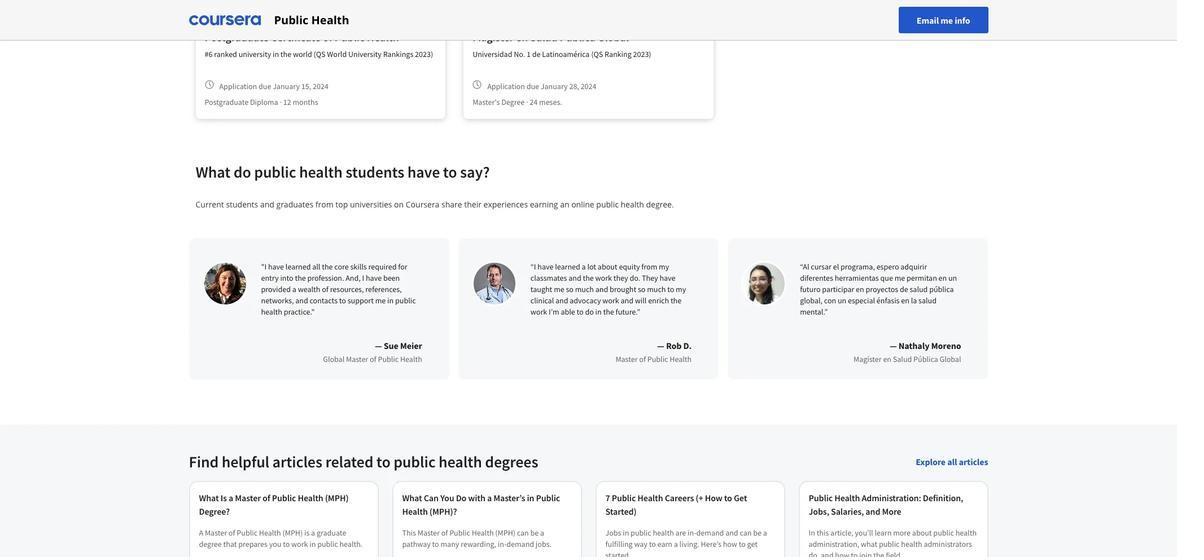 Task type: locate. For each thing, give the bounding box(es) containing it.
2 horizontal spatial —
[[890, 341, 897, 352]]

started)
[[606, 507, 637, 518]]

· left 24
[[526, 97, 528, 107]]

in down advocacy
[[596, 307, 602, 317]]

1 vertical spatial postgraduate
[[205, 97, 249, 107]]

what up current
[[196, 162, 231, 182]]

profession.
[[308, 273, 344, 284]]

un up pública
[[949, 273, 957, 284]]

1 can from the left
[[517, 529, 529, 539]]

2 2023) from the left
[[633, 49, 652, 59]]

master inside — sue meier global master of public health
[[346, 355, 368, 365]]

find helpful articles related to public health degrees
[[189, 452, 538, 473]]

in down is
[[310, 540, 316, 550]]

articles up what is a master of public health (mph) degree? link
[[273, 452, 322, 473]]

of
[[323, 30, 332, 44], [322, 285, 329, 295], [370, 355, 377, 365], [640, 355, 646, 365], [263, 493, 270, 504], [229, 529, 235, 539], [441, 529, 448, 539]]

skills
[[350, 262, 367, 272]]

0 horizontal spatial students
[[226, 199, 258, 210]]

so up will
[[638, 285, 646, 295]]

de inside magíster en salud pública global universidad no. 1 de latinoamérica (qs ranking 2023)
[[532, 49, 541, 59]]

2 (qs from the left
[[591, 49, 603, 59]]

public inside 'what is a master of public health (mph) degree?'
[[272, 493, 296, 504]]

1 horizontal spatial learned
[[555, 262, 580, 272]]

2 horizontal spatial global
[[940, 355, 962, 365]]

all inside "i have learned all the core skills required for entry into the profession. and, i have been provided a wealth of resources, references, networks, and contacts to support me in public health practice."
[[312, 262, 320, 272]]

health up top
[[299, 162, 343, 182]]

how inside in this article, you'll learn more about public health administration, what public health administrators do, and how to join the field.
[[835, 551, 850, 558]]

1 horizontal spatial from
[[642, 262, 658, 272]]

to
[[443, 162, 457, 182], [668, 285, 675, 295], [339, 296, 346, 306], [577, 307, 584, 317], [377, 452, 391, 473], [724, 493, 732, 504], [283, 540, 290, 550], [432, 540, 439, 550], [649, 540, 656, 550], [739, 540, 746, 550], [851, 551, 858, 558]]

to left the get
[[739, 540, 746, 550]]

d.
[[684, 341, 692, 352]]

1 vertical spatial demand
[[507, 540, 534, 550]]

about inside in this article, you'll learn more about public health administration, what public health administrators do, and how to join the field.
[[913, 529, 932, 539]]

have right they at right
[[660, 273, 676, 284]]

0 horizontal spatial salud
[[530, 30, 558, 44]]

— left rob
[[657, 341, 665, 352]]

0 horizontal spatial demand
[[507, 540, 534, 550]]

0 horizontal spatial application
[[219, 81, 257, 91]]

this
[[817, 529, 829, 539]]

en
[[516, 30, 528, 44], [939, 273, 947, 284], [856, 285, 864, 295], [902, 296, 910, 306], [884, 355, 892, 365]]

what can you do with a master's in public health (mph)? link
[[402, 492, 572, 519]]

to inside a master of public health (mph) is a graduate degree that prepares you to work in public health.
[[283, 540, 290, 550]]

0 horizontal spatial —
[[375, 341, 382, 352]]

from up they at right
[[642, 262, 658, 272]]

0 horizontal spatial all
[[312, 262, 320, 272]]

january up the meses.
[[541, 81, 568, 91]]

public up graduates
[[254, 162, 296, 182]]

share
[[442, 199, 462, 210]]

started.
[[606, 551, 631, 558]]

0 horizontal spatial global
[[323, 355, 345, 365]]

demand left jobs. at bottom
[[507, 540, 534, 550]]

futuro
[[800, 285, 821, 295]]

public inside a master of public health (mph) is a graduate degree that prepares you to work in public health.
[[237, 529, 258, 539]]

0 vertical spatial my
[[659, 262, 669, 272]]

what inside what can you do with a master's in public health (mph)?
[[402, 493, 422, 504]]

what for what is a master of public health (mph) degree?
[[199, 493, 219, 504]]

0 horizontal spatial january
[[273, 81, 300, 91]]

especial
[[848, 296, 875, 306]]

1 learned from the left
[[286, 262, 311, 272]]

top
[[336, 199, 348, 210]]

1 horizontal spatial application
[[487, 81, 525, 91]]

due up the diploma
[[259, 81, 271, 91]]

what
[[861, 540, 878, 550]]

public up world
[[335, 30, 365, 44]]

say?
[[460, 162, 490, 182]]

required
[[369, 262, 397, 272]]

1 horizontal spatial about
[[913, 529, 932, 539]]

salud down nathaly
[[893, 355, 912, 365]]

master inside the — rob d. master of public health
[[616, 355, 638, 365]]

global,
[[800, 296, 823, 306]]

0 vertical spatial about
[[598, 262, 618, 272]]

— inside — nathaly moreno magíster en salud pública global
[[890, 341, 897, 352]]

0 horizontal spatial from
[[316, 199, 334, 210]]

el
[[833, 262, 839, 272]]

can down master's
[[517, 529, 529, 539]]

rob d. image
[[472, 261, 517, 307]]

to inside in this article, you'll learn more about public health administration, what public health administrators do, and how to join the field.
[[851, 551, 858, 558]]

1 vertical spatial magíster
[[854, 355, 882, 365]]

1 application from the left
[[219, 81, 257, 91]]

in- right rewarding,
[[498, 540, 507, 550]]

learned for — sue meier
[[286, 262, 311, 272]]

global inside — sue meier global master of public health
[[323, 355, 345, 365]]

2023) inside magíster en salud pública global universidad no. 1 de latinoamérica (qs ranking 2023)
[[633, 49, 652, 59]]

— inside — sue meier global master of public health
[[375, 341, 382, 352]]

a inside "i have learned a lot about equity from my classmates and the work they do. they have taught me so much and brought so much to my clinical and advocacy work and will enrich the work i'm able to do in the future."
[[582, 262, 586, 272]]

1 horizontal spatial due
[[527, 81, 539, 91]]

in- inside jobs in public health are in-demand and can be a fulfilling way to earn a living. here's how to get started.
[[688, 529, 697, 539]]

— up "magíster en salud pública global" link
[[890, 341, 897, 352]]

in this article, you'll learn more about public health administration, what public health administrators do, and how to join the field.
[[809, 529, 977, 558]]

be up the get
[[754, 529, 762, 539]]

1 horizontal spatial 2023)
[[633, 49, 652, 59]]

about inside "i have learned a lot about equity from my classmates and the work they do. they have taught me so much and brought so much to my clinical and advocacy work and will enrich the work i'm able to do in the future."
[[598, 262, 618, 272]]

a inside this master of public health (mph) can be a pathway to many rewarding, in-demand jobs.
[[541, 529, 544, 539]]

jobs.
[[536, 540, 552, 550]]

due up 24
[[527, 81, 539, 91]]

much
[[575, 285, 594, 295], [647, 285, 666, 295]]

on
[[394, 199, 404, 210]]

current
[[196, 199, 224, 210]]

health inside postgraduate certificate of public health #6 ranked university in the world (qs world university rankings 2023)
[[367, 30, 399, 44]]

graduate
[[317, 529, 346, 539]]

cursar
[[811, 262, 832, 272]]

salud down permitan
[[910, 285, 928, 295]]

0 vertical spatial de
[[532, 49, 541, 59]]

1 — from the left
[[375, 341, 382, 352]]

january
[[273, 81, 300, 91], [541, 81, 568, 91]]

to left join
[[851, 551, 858, 558]]

pública down nathaly
[[914, 355, 938, 365]]

1 · from the left
[[280, 97, 282, 107]]

1 vertical spatial pública
[[914, 355, 938, 365]]

1 horizontal spatial students
[[346, 162, 404, 182]]

1 vertical spatial in-
[[498, 540, 507, 550]]

to down resources,
[[339, 296, 346, 306]]

wealth
[[298, 285, 320, 295]]

2 can from the left
[[740, 529, 752, 539]]

2 horizontal spatial (mph)
[[495, 529, 516, 539]]

1 2024 from the left
[[313, 81, 329, 91]]

rewarding,
[[461, 540, 496, 550]]

in inside jobs in public health are in-demand and can be a fulfilling way to earn a living. here's how to get started.
[[623, 529, 629, 539]]

1 vertical spatial my
[[676, 285, 686, 295]]

imperial
[[224, 14, 252, 24]]

1 be from the left
[[531, 529, 539, 539]]

are
[[676, 529, 686, 539]]

public inside — sue meier global master of public health
[[378, 355, 399, 365]]

to right 'you'
[[283, 540, 290, 550]]

(mph) inside a master of public health (mph) is a graduate degree that prepares you to work in public health.
[[283, 529, 303, 539]]

is
[[221, 493, 227, 504]]

public up the administrators
[[934, 529, 954, 539]]

of inside a master of public health (mph) is a graduate degree that prepares you to work in public health.
[[229, 529, 235, 539]]

articles for helpful
[[273, 452, 322, 473]]

more
[[882, 507, 902, 518]]

world
[[327, 49, 347, 59]]

more
[[894, 529, 911, 539]]

0 vertical spatial in-
[[688, 529, 697, 539]]

explore
[[916, 457, 946, 468]]

1 january from the left
[[273, 81, 300, 91]]

—
[[375, 341, 382, 352], [657, 341, 665, 352], [890, 341, 897, 352]]

1 2023) from the left
[[415, 49, 433, 59]]

1 vertical spatial students
[[226, 199, 258, 210]]

imperial college london logo image
[[205, 12, 219, 26]]

i
[[362, 273, 364, 284]]

1 horizontal spatial salud
[[893, 355, 912, 365]]

0 vertical spatial postgraduate
[[205, 30, 269, 44]]

london
[[280, 14, 305, 24]]

pathway
[[402, 540, 431, 550]]

the left future." on the bottom of the page
[[603, 307, 614, 317]]

practice."
[[284, 307, 315, 317]]

in- right are
[[688, 529, 697, 539]]

health left careers
[[638, 493, 663, 504]]

public inside this master of public health (mph) can be a pathway to many rewarding, in-demand jobs.
[[450, 529, 470, 539]]

postgraduate inside postgraduate certificate of public health #6 ranked university in the world (qs world university rankings 2023)
[[205, 30, 269, 44]]

0 horizontal spatial much
[[575, 285, 594, 295]]

2 2024 from the left
[[581, 81, 597, 91]]

meses.
[[539, 97, 562, 107]]

rankings
[[383, 49, 414, 59]]

public up a master of public health (mph) is a graduate degree that prepares you to work in public health. at the bottom left of the page
[[272, 493, 296, 504]]

1 horizontal spatial ·
[[526, 97, 528, 107]]

1 horizontal spatial un
[[949, 273, 957, 284]]

· left 12
[[280, 97, 282, 107]]

contacts
[[310, 296, 338, 306]]

un right con
[[838, 296, 847, 306]]

and inside in this article, you'll learn more about public health administration, what public health administrators do, and how to join the field.
[[821, 551, 834, 558]]

how down administration,
[[835, 551, 850, 558]]

"i have learned a lot about equity from my classmates and the work they do. they have taught me so much and brought so much to my clinical and advocacy work and will enrich the work i'm able to do in the future."
[[531, 262, 686, 317]]

(mph) up graduate on the left of page
[[325, 493, 349, 504]]

experiences
[[484, 199, 528, 210]]

2 — from the left
[[657, 341, 665, 352]]

application up the degree at the top left of the page
[[487, 81, 525, 91]]

nathaly moreno image
[[742, 261, 787, 307]]

1 horizontal spatial my
[[676, 285, 686, 295]]

1 horizontal spatial articles
[[959, 457, 989, 468]]

pública up 'latinoamérica'
[[560, 30, 596, 44]]

1 vertical spatial do
[[585, 307, 594, 317]]

a inside what can you do with a master's in public health (mph)?
[[487, 493, 492, 504]]

(mph) left is
[[283, 529, 303, 539]]

diploma
[[250, 97, 278, 107]]

0 vertical spatial all
[[312, 262, 320, 272]]

can inside this master of public health (mph) can be a pathway to many rewarding, in-demand jobs.
[[517, 529, 529, 539]]

learn
[[875, 529, 892, 539]]

de right 1
[[532, 49, 541, 59]]

· for 24
[[526, 97, 528, 107]]

2 learned from the left
[[555, 262, 580, 272]]

from inside "i have learned a lot about equity from my classmates and the work they do. they have taught me so much and brought so much to my clinical and advocacy work and will enrich the work i'm able to do in the future."
[[642, 262, 658, 272]]

public inside what can you do with a master's in public health (mph)?
[[536, 493, 560, 504]]

can inside jobs in public health are in-demand and can be a fulfilling way to earn a living. here's how to get started.
[[740, 529, 752, 539]]

public down graduate on the left of page
[[317, 540, 338, 550]]

will
[[635, 296, 647, 306]]

0 horizontal spatial be
[[531, 529, 539, 539]]

0 vertical spatial how
[[723, 540, 738, 550]]

· for 12
[[280, 97, 282, 107]]

0 horizontal spatial articles
[[273, 452, 322, 473]]

what inside 'what is a master of public health (mph) degree?'
[[199, 493, 219, 504]]

health inside "i have learned all the core skills required for entry into the profession. and, i have been provided a wealth of resources, references, networks, and contacts to support me in public health practice."
[[261, 307, 282, 317]]

1 vertical spatial de
[[900, 285, 909, 295]]

public down sue
[[378, 355, 399, 365]]

students right current
[[226, 199, 258, 210]]

0 vertical spatial magíster
[[473, 30, 514, 44]]

"al
[[800, 262, 810, 272]]

me inside "i have learned all the core skills required for entry into the profession. and, i have been provided a wealth of resources, references, networks, and contacts to support me in public health practice."
[[375, 296, 386, 306]]

world
[[293, 49, 312, 59]]

1 horizontal spatial (mph)
[[325, 493, 349, 504]]

how inside jobs in public health are in-demand and can be a fulfilling way to earn a living. here's how to get started.
[[723, 540, 738, 550]]

1 horizontal spatial january
[[541, 81, 568, 91]]

and
[[260, 199, 274, 210], [569, 273, 582, 284], [596, 285, 608, 295], [295, 296, 308, 306], [556, 296, 568, 306], [621, 296, 634, 306], [866, 507, 881, 518], [726, 529, 739, 539], [821, 551, 834, 558]]

0 horizontal spatial pública
[[560, 30, 596, 44]]

0 horizontal spatial can
[[517, 529, 529, 539]]

2 · from the left
[[526, 97, 528, 107]]

— for — rob d.
[[657, 341, 665, 352]]

de down permitan
[[900, 285, 909, 295]]

health up postgraduate certificate of public health #6 ranked university in the world (qs world university rankings 2023)
[[311, 12, 349, 27]]

demand up here's
[[697, 529, 724, 539]]

1 horizontal spatial can
[[740, 529, 752, 539]]

2024
[[313, 81, 329, 91], [581, 81, 597, 91]]

(mph) inside 'what is a master of public health (mph) degree?'
[[325, 493, 349, 504]]

articles
[[273, 452, 322, 473], [959, 457, 989, 468]]

health up 'salaries,'
[[835, 493, 860, 504]]

postgraduate down imperial
[[205, 30, 269, 44]]

pública
[[930, 285, 954, 295]]

application for application due january 28, 2024
[[487, 81, 525, 91]]

application due january 28, 2024
[[487, 81, 597, 91]]

1 horizontal spatial in-
[[688, 529, 697, 539]]

from left top
[[316, 199, 334, 210]]

1 vertical spatial un
[[838, 296, 847, 306]]

0 horizontal spatial about
[[598, 262, 618, 272]]

0 horizontal spatial learned
[[286, 262, 311, 272]]

15,
[[301, 81, 311, 91]]

2023)
[[415, 49, 433, 59], [633, 49, 652, 59]]

2 due from the left
[[527, 81, 539, 91]]

2 postgraduate from the top
[[205, 97, 249, 107]]

3 — from the left
[[890, 341, 897, 352]]

the down lot
[[583, 273, 594, 284]]

1 postgraduate from the top
[[205, 30, 269, 44]]

1 (qs from the left
[[314, 49, 326, 59]]

in right master's
[[527, 493, 535, 504]]

they
[[614, 273, 628, 284]]

public up way
[[631, 529, 652, 539]]

college
[[254, 14, 278, 24]]

public inside postgraduate certificate of public health #6 ranked university in the world (qs world university rankings 2023)
[[335, 30, 365, 44]]

0 horizontal spatial (mph)
[[283, 529, 303, 539]]

to left get
[[724, 493, 732, 504]]

0 horizontal spatial due
[[259, 81, 271, 91]]

health up rewarding,
[[472, 529, 494, 539]]

0 vertical spatial pública
[[560, 30, 596, 44]]

1 due from the left
[[259, 81, 271, 91]]

to right 'able'
[[577, 307, 584, 317]]

0 horizontal spatial 2023)
[[415, 49, 433, 59]]

0 vertical spatial salud
[[530, 30, 558, 44]]

salaries,
[[831, 507, 864, 518]]

1 horizontal spatial magíster
[[854, 355, 882, 365]]

i'm
[[549, 307, 559, 317]]

0 horizontal spatial 2024
[[313, 81, 329, 91]]

public right master's
[[536, 493, 560, 504]]

1 horizontal spatial so
[[638, 285, 646, 295]]

january for 15,
[[273, 81, 300, 91]]

health inside — sue meier global master of public health
[[400, 355, 422, 365]]

0 horizontal spatial do
[[234, 162, 251, 182]]

of inside 'what is a master of public health (mph) degree?'
[[263, 493, 270, 504]]

(qs
[[314, 49, 326, 59], [591, 49, 603, 59]]

(mph) inside this master of public health (mph) can be a pathway to many rewarding, in-demand jobs.
[[495, 529, 516, 539]]

entry
[[261, 273, 279, 284]]

can
[[424, 493, 439, 504]]

lot
[[588, 262, 596, 272]]

classmates
[[531, 273, 567, 284]]

1 horizontal spatial do
[[585, 307, 594, 317]]

2 be from the left
[[754, 529, 762, 539]]

do inside "i have learned a lot about equity from my classmates and the work they do. they have taught me so much and brought so much to my clinical and advocacy work and will enrich the work i'm able to do in the future."
[[585, 307, 594, 317]]

0 vertical spatial students
[[346, 162, 404, 182]]

much up advocacy
[[575, 285, 594, 295]]

what is a master of public health (mph) degree? link
[[199, 492, 369, 519]]

health down d.
[[670, 355, 692, 365]]

public inside "i have learned all the core skills required for entry into the profession. and, i have been provided a wealth of resources, references, networks, and contacts to support me in public health practice."
[[395, 296, 416, 306]]

in- inside this master of public health (mph) can be a pathway to many rewarding, in-demand jobs.
[[498, 540, 507, 550]]

1 horizontal spatial global
[[598, 30, 629, 44]]

in inside "i have learned all the core skills required for entry into the profession. and, i have been provided a wealth of resources, references, networks, and contacts to support me in public health practice."
[[387, 296, 394, 306]]

0 vertical spatial salud
[[910, 285, 928, 295]]

public up jobs,
[[809, 493, 833, 504]]

learned up into
[[286, 262, 311, 272]]

in down references,
[[387, 296, 394, 306]]

0 horizontal spatial ·
[[280, 97, 282, 107]]

due
[[259, 81, 271, 91], [527, 81, 539, 91]]

what
[[196, 162, 231, 182], [199, 493, 219, 504], [402, 493, 422, 504]]

students
[[346, 162, 404, 182], [226, 199, 258, 210]]

health up 'you'
[[259, 529, 281, 539]]

health down networks,
[[261, 307, 282, 317]]

administration,
[[809, 540, 860, 550]]

application for application due january 15, 2024
[[219, 81, 257, 91]]

to left many
[[432, 540, 439, 550]]

salud inside magíster en salud pública global universidad no. 1 de latinoamérica (qs ranking 2023)
[[530, 30, 558, 44]]

1 vertical spatial salud
[[893, 355, 912, 365]]

0 vertical spatial demand
[[697, 529, 724, 539]]

— for — sue meier
[[375, 341, 382, 352]]

2 january from the left
[[541, 81, 568, 91]]

me inside button
[[941, 14, 953, 26]]

0 horizontal spatial so
[[566, 285, 574, 295]]

learned inside "i have learned a lot about equity from my classmates and the work they do. they have taught me so much and brought so much to my clinical and advocacy work and will enrich the work i'm able to do in the future."
[[555, 262, 580, 272]]

the inside in this article, you'll learn more about public health administration, what public health administrators do, and how to join the field.
[[874, 551, 885, 558]]

nathaly
[[899, 341, 930, 352]]

magíster inside — nathaly moreno magíster en salud pública global
[[854, 355, 882, 365]]

1 horizontal spatial pública
[[914, 355, 938, 365]]

with
[[468, 493, 486, 504]]

1 vertical spatial how
[[835, 551, 850, 558]]

due for 28,
[[527, 81, 539, 91]]

in inside a master of public health (mph) is a graduate degree that prepares you to work in public health.
[[310, 540, 316, 550]]

2 application from the left
[[487, 81, 525, 91]]

the right join
[[874, 551, 885, 558]]

(qs inside postgraduate certificate of public health #6 ranked university in the world (qs world university rankings 2023)
[[314, 49, 326, 59]]

salud right "la"
[[919, 296, 937, 306]]

work
[[596, 273, 612, 284], [603, 296, 619, 306], [531, 307, 547, 317], [291, 540, 308, 550]]

salud up 1
[[530, 30, 558, 44]]

1 horizontal spatial 2024
[[581, 81, 597, 91]]

0 horizontal spatial (qs
[[314, 49, 326, 59]]

postgraduate
[[205, 30, 269, 44], [205, 97, 249, 107]]

application up postgraduate diploma · 12 months
[[219, 81, 257, 91]]

health up is
[[298, 493, 323, 504]]

me down references,
[[375, 296, 386, 306]]

be up jobs. at bottom
[[531, 529, 539, 539]]

2024 for application due january 28, 2024
[[581, 81, 597, 91]]

careers
[[665, 493, 694, 504]]

magíster inside magíster en salud pública global universidad no. 1 de latinoamérica (qs ranking 2023)
[[473, 30, 514, 44]]

of inside postgraduate certificate of public health #6 ranked university in the world (qs world university rankings 2023)
[[323, 30, 332, 44]]

so up advocacy
[[566, 285, 574, 295]]

(mph) for what can you do with a master's in public health (mph)?
[[495, 529, 516, 539]]

1 horizontal spatial demand
[[697, 529, 724, 539]]

how
[[705, 493, 723, 504]]

public up can
[[394, 452, 436, 473]]

demand inside jobs in public health are in-demand and can be a fulfilling way to earn a living. here's how to get started.
[[697, 529, 724, 539]]

"al cursar el programa, espero adquirir diferentes herramientas que me permitan en un futuro participar en proyectos de salud pública global, con un especial énfasis en la salud mental."
[[800, 262, 957, 317]]

2023) right the 'ranking'
[[633, 49, 652, 59]]

0 horizontal spatial how
[[723, 540, 738, 550]]

0 vertical spatial from
[[316, 199, 334, 210]]

to up enrich on the bottom right
[[668, 285, 675, 295]]

get
[[734, 493, 747, 504]]

1 vertical spatial all
[[948, 457, 958, 468]]

1 horizontal spatial de
[[900, 285, 909, 295]]

public
[[274, 12, 309, 27], [335, 30, 365, 44], [378, 355, 399, 365], [648, 355, 668, 365], [272, 493, 296, 504], [536, 493, 560, 504], [612, 493, 636, 504], [809, 493, 833, 504], [237, 529, 258, 539], [450, 529, 470, 539]]

1 horizontal spatial much
[[647, 285, 666, 295]]

0 horizontal spatial in-
[[498, 540, 507, 550]]

what up 'degree?'
[[199, 493, 219, 504]]

en inside — nathaly moreno magíster en salud pública global
[[884, 355, 892, 365]]

have right '"i' on the top of page
[[268, 262, 284, 272]]

taught
[[531, 285, 553, 295]]

1 vertical spatial about
[[913, 529, 932, 539]]

public down references,
[[395, 296, 416, 306]]

1 vertical spatial from
[[642, 262, 658, 272]]

health up earn
[[653, 529, 674, 539]]

1 horizontal spatial —
[[657, 341, 665, 352]]

1 so from the left
[[566, 285, 574, 295]]

how right here's
[[723, 540, 738, 550]]

0 horizontal spatial de
[[532, 49, 541, 59]]

about right lot
[[598, 262, 618, 272]]

1 horizontal spatial (qs
[[591, 49, 603, 59]]

1 horizontal spatial all
[[948, 457, 958, 468]]

in
[[809, 529, 815, 539]]

so
[[566, 285, 574, 295], [638, 285, 646, 295]]

in right university
[[273, 49, 279, 59]]

salud inside — nathaly moreno magíster en salud pública global
[[893, 355, 912, 365]]

0 horizontal spatial magíster
[[473, 30, 514, 44]]

students up universities on the top of page
[[346, 162, 404, 182]]

(mph)
[[325, 493, 349, 504], [283, 529, 303, 539], [495, 529, 516, 539]]

public up 'field.'
[[879, 540, 900, 550]]

university
[[348, 49, 382, 59]]

pública inside magíster en salud pública global universidad no. 1 de latinoamérica (qs ranking 2023)
[[560, 30, 596, 44]]

1 horizontal spatial how
[[835, 551, 850, 558]]

much up enrich on the bottom right
[[647, 285, 666, 295]]

1 horizontal spatial be
[[754, 529, 762, 539]]

what left can
[[402, 493, 422, 504]]

2024 for application due january 15, 2024
[[313, 81, 329, 91]]

articles right explore
[[959, 457, 989, 468]]



Task type: vqa. For each thing, say whether or not it's contained in the screenshot.
Chat with us image
no



Task type: describe. For each thing, give the bounding box(es) containing it.
degree
[[502, 97, 525, 107]]

enrich
[[648, 296, 669, 306]]

public right online
[[597, 199, 619, 210]]

screenshot 2023-09-26 at 11.18.20 am image
[[202, 261, 248, 307]]

(+
[[696, 493, 703, 504]]

demand inside this master of public health (mph) can be a pathway to many rewarding, in-demand jobs.
[[507, 540, 534, 550]]

universidad
[[473, 49, 512, 59]]

administrators
[[924, 540, 972, 550]]

imperial college london
[[224, 14, 305, 24]]

article,
[[831, 529, 854, 539]]

espero
[[877, 262, 899, 272]]

university
[[239, 49, 271, 59]]

health inside jobs in public health are in-demand and can be a fulfilling way to earn a living. here's how to get started.
[[653, 529, 674, 539]]

postgraduate for diploma
[[205, 97, 249, 107]]

a inside "i have learned all the core skills required for entry into the profession. and, i have been provided a wealth of resources, references, networks, and contacts to support me in public health practice."
[[292, 285, 296, 295]]

— for — nathaly moreno
[[890, 341, 897, 352]]

email
[[917, 14, 939, 26]]

and inside "i have learned all the core skills required for entry into the profession. and, i have been provided a wealth of resources, references, networks, and contacts to support me in public health practice."
[[295, 296, 308, 306]]

health inside 'what is a master of public health (mph) degree?'
[[298, 493, 323, 504]]

global inside — nathaly moreno magíster en salud pública global
[[940, 355, 962, 365]]

degrees
[[485, 452, 538, 473]]

email me info
[[917, 14, 971, 26]]

graduates
[[276, 199, 313, 210]]

me inside "al cursar el programa, espero adquirir diferentes herramientas que me permitan en un futuro participar en proyectos de salud pública global, con un especial énfasis en la salud mental."
[[895, 273, 905, 284]]

a inside 'what is a master of public health (mph) degree?'
[[229, 493, 233, 504]]

#6
[[205, 49, 213, 59]]

public health administration: definition, jobs, salaries, and more link
[[809, 492, 978, 519]]

and inside jobs in public health are in-demand and can be a fulfilling way to earn a living. here's how to get started.
[[726, 529, 739, 539]]

the right into
[[295, 273, 306, 284]]

future."
[[616, 307, 641, 317]]

fulfilling
[[606, 540, 633, 550]]

of inside the — rob d. master of public health
[[640, 355, 646, 365]]

health inside 7 public health careers (+ how to get started)
[[638, 493, 663, 504]]

to inside 7 public health careers (+ how to get started)
[[724, 493, 732, 504]]

public inside jobs in public health are in-demand and can be a fulfilling way to earn a living. here's how to get started.
[[631, 529, 652, 539]]

1 vertical spatial salud
[[919, 296, 937, 306]]

coursera image
[[189, 11, 261, 29]]

you
[[269, 540, 281, 550]]

learned for — rob d.
[[555, 262, 580, 272]]

this
[[402, 529, 416, 539]]

work down lot
[[596, 273, 612, 284]]

in inside postgraduate certificate of public health #6 ranked university in the world (qs world university rankings 2023)
[[273, 49, 279, 59]]

what for what can you do with a master's in public health (mph)?
[[402, 493, 422, 504]]

prepares
[[238, 540, 268, 550]]

work down brought
[[603, 296, 619, 306]]

public health
[[274, 12, 349, 27]]

to inside this master of public health (mph) can be a pathway to many rewarding, in-demand jobs.
[[432, 540, 439, 550]]

master of public health link
[[616, 353, 692, 367]]

be inside jobs in public health are in-demand and can be a fulfilling way to earn a living. here's how to get started.
[[754, 529, 762, 539]]

latinoamérica
[[542, 49, 590, 59]]

have right i
[[366, 273, 382, 284]]

do
[[456, 493, 467, 504]]

and inside public health administration: definition, jobs, salaries, and more
[[866, 507, 881, 518]]

equity
[[619, 262, 640, 272]]

postgraduate for certificate
[[205, 30, 269, 44]]

magíster en salud pública global link
[[854, 353, 962, 367]]

"i
[[261, 262, 267, 272]]

of inside "i have learned all the core skills required for entry into the profession. and, i have been provided a wealth of resources, references, networks, and contacts to support me in public health practice."
[[322, 285, 329, 295]]

1
[[527, 49, 531, 59]]

the up the profession. at the left of the page
[[322, 262, 333, 272]]

related
[[326, 452, 373, 473]]

adquirir
[[901, 262, 927, 272]]

to right way
[[649, 540, 656, 550]]

— sue meier global master of public health
[[323, 341, 422, 365]]

what is a master of public health (mph) degree?
[[199, 493, 349, 518]]

degree?
[[199, 507, 230, 518]]

have up coursera
[[408, 162, 440, 182]]

able
[[561, 307, 575, 317]]

jobs in public health are in-demand and can be a fulfilling way to earn a living. here's how to get started.
[[606, 529, 767, 558]]

here's
[[701, 540, 722, 550]]

health inside what can you do with a master's in public health (mph)?
[[402, 507, 428, 518]]

master's
[[494, 493, 525, 504]]

health up the administrators
[[956, 529, 977, 539]]

2 so from the left
[[638, 285, 646, 295]]

january for 28,
[[541, 81, 568, 91]]

global master of public health link
[[323, 353, 422, 367]]

health up do
[[439, 452, 482, 473]]

"i have learned all the core skills required for entry into the profession. and, i have been provided a wealth of resources, references, networks, and contacts to support me in public health practice."
[[261, 262, 416, 317]]

what for what do public health students have to say?
[[196, 162, 231, 182]]

of inside this master of public health (mph) can be a pathway to many rewarding, in-demand jobs.
[[441, 529, 448, 539]]

have up the classmates
[[538, 262, 554, 272]]

public inside the — rob d. master of public health
[[648, 355, 668, 365]]

jobs
[[606, 529, 621, 539]]

this master of public health (mph) can be a pathway to many rewarding, in-demand jobs.
[[402, 529, 552, 550]]

brought
[[610, 285, 637, 295]]

into
[[280, 273, 293, 284]]

28,
[[570, 81, 579, 91]]

proyectos
[[866, 285, 899, 295]]

global inside magíster en salud pública global universidad no. 1 de latinoamérica (qs ranking 2023)
[[598, 30, 629, 44]]

2023) inside postgraduate certificate of public health #6 ranked university in the world (qs world university rankings 2023)
[[415, 49, 433, 59]]

field.
[[886, 551, 903, 558]]

de inside "al cursar el programa, espero adquirir diferentes herramientas que me permitan en un futuro participar en proyectos de salud pública global, con un especial énfasis en la salud mental."
[[900, 285, 909, 295]]

(mph) for what is a master of public health (mph) degree?
[[283, 529, 303, 539]]

a master of public health (mph) is a graduate degree that prepares you to work in public health.
[[199, 529, 363, 550]]

pública inside — nathaly moreno magíster en salud pública global
[[914, 355, 938, 365]]

work down clinical
[[531, 307, 547, 317]]

0 horizontal spatial un
[[838, 296, 847, 306]]

en inside magíster en salud pública global universidad no. 1 de latinoamérica (qs ranking 2023)
[[516, 30, 528, 44]]

of inside — sue meier global master of public health
[[370, 355, 377, 365]]

health inside this master of public health (mph) can be a pathway to many rewarding, in-demand jobs.
[[472, 529, 494, 539]]

articles for all
[[959, 457, 989, 468]]

health inside a master of public health (mph) is a graduate degree that prepares you to work in public health.
[[259, 529, 281, 539]]

0 vertical spatial do
[[234, 162, 251, 182]]

certificate
[[271, 30, 321, 44]]

a inside a master of public health (mph) is a graduate degree that prepares you to work in public health.
[[311, 529, 315, 539]]

(mph)?
[[430, 507, 457, 518]]

diferentes
[[800, 273, 834, 284]]

work inside a master of public health (mph) is a graduate degree that prepares you to work in public health.
[[291, 540, 308, 550]]

postgraduate diploma · 12 months
[[205, 97, 318, 107]]

the inside postgraduate certificate of public health #6 ranked university in the world (qs world university rankings 2023)
[[281, 49, 292, 59]]

clinical
[[531, 296, 554, 306]]

7 public health careers (+ how to get started)
[[606, 493, 747, 518]]

be inside this master of public health (mph) can be a pathway to many rewarding, in-demand jobs.
[[531, 529, 539, 539]]

the right enrich on the bottom right
[[671, 296, 682, 306]]

health.
[[340, 540, 363, 550]]

advocacy
[[570, 296, 601, 306]]

months
[[293, 97, 318, 107]]

public inside a master of public health (mph) is a graduate degree that prepares you to work in public health.
[[317, 540, 338, 550]]

participar
[[822, 285, 855, 295]]

master inside a master of public health (mph) is a graduate degree that prepares you to work in public health.
[[205, 529, 227, 539]]

to inside "i have learned all the core skills required for entry into the profession. and, i have been provided a wealth of resources, references, networks, and contacts to support me in public health practice."
[[339, 296, 346, 306]]

their
[[464, 199, 482, 210]]

in inside "i have learned a lot about equity from my classmates and the work they do. they have taught me so much and brought so much to my clinical and advocacy work and will enrich the work i'm able to do in the future."
[[596, 307, 602, 317]]

get
[[748, 540, 758, 550]]

1 much from the left
[[575, 285, 594, 295]]

many
[[441, 540, 459, 550]]

0 vertical spatial un
[[949, 273, 957, 284]]

2 much from the left
[[647, 285, 666, 295]]

they
[[642, 273, 658, 284]]

that
[[223, 540, 237, 550]]

to left say?
[[443, 162, 457, 182]]

master inside this master of public health (mph) can be a pathway to many rewarding, in-demand jobs.
[[418, 529, 440, 539]]

health inside the — rob d. master of public health
[[670, 355, 692, 365]]

core
[[335, 262, 349, 272]]

me inside "i have learned a lot about equity from my classmates and the work they do. they have taught me so much and brought so much to my clinical and advocacy work and will enrich the work i'm able to do in the future."
[[554, 285, 565, 295]]

an
[[560, 199, 570, 210]]

application due january 15, 2024
[[219, 81, 329, 91]]

been
[[383, 273, 400, 284]]

(qs inside magíster en salud pública global universidad no. 1 de latinoamérica (qs ranking 2023)
[[591, 49, 603, 59]]

— rob d. master of public health
[[616, 341, 692, 365]]

provided
[[261, 285, 291, 295]]

online
[[572, 199, 595, 210]]

mental."
[[800, 307, 828, 317]]

public inside 7 public health careers (+ how to get started)
[[612, 493, 636, 504]]

in inside what can you do with a master's in public health (mph)?
[[527, 493, 535, 504]]

master inside 'what is a master of public health (mph) degree?'
[[235, 493, 261, 504]]

health down more
[[902, 540, 923, 550]]

public up certificate
[[274, 12, 309, 27]]

living.
[[680, 540, 700, 550]]

public inside public health administration: definition, jobs, salaries, and more
[[809, 493, 833, 504]]

health inside public health administration: definition, jobs, salaries, and more
[[835, 493, 860, 504]]

7 public health careers (+ how to get started) link
[[606, 492, 775, 519]]

moreno
[[932, 341, 962, 352]]

programa,
[[841, 262, 875, 272]]

health left "degree."
[[621, 199, 644, 210]]

degree
[[199, 540, 222, 550]]

due for 15,
[[259, 81, 271, 91]]

0 horizontal spatial my
[[659, 262, 669, 272]]

you
[[440, 493, 454, 504]]

to right related
[[377, 452, 391, 473]]

postgraduate certificate of public health #6 ranked university in the world (qs world university rankings 2023)
[[205, 30, 433, 59]]

definition,
[[923, 493, 964, 504]]

references,
[[366, 285, 402, 295]]



